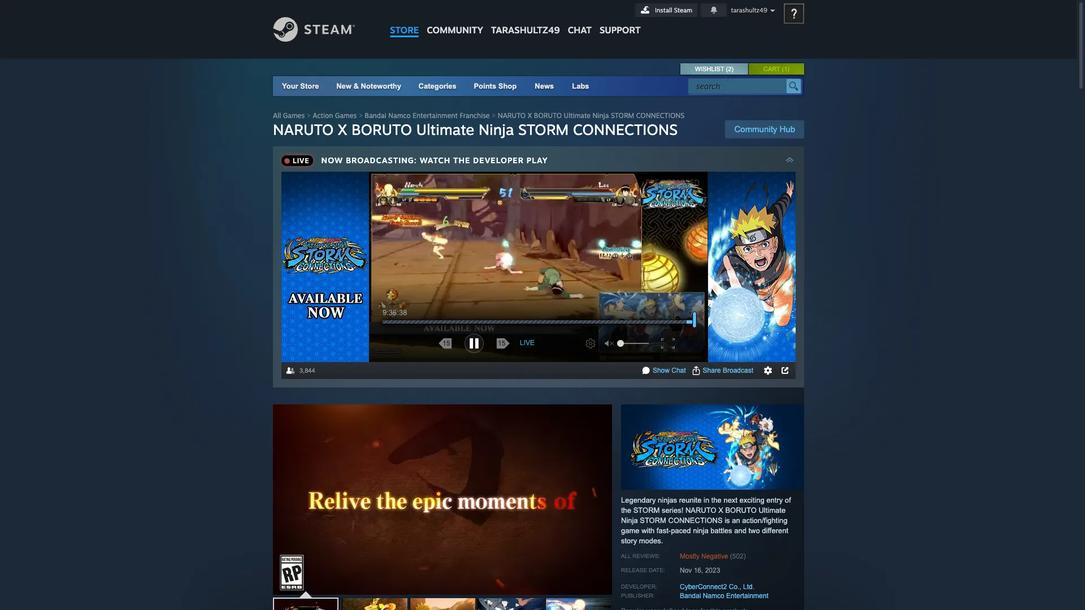 Task type: describe. For each thing, give the bounding box(es) containing it.
action
[[313, 111, 333, 120]]

show
[[653, 367, 670, 375]]

install steam link
[[636, 3, 698, 17]]

now broadcasting: watch the developer play
[[322, 156, 548, 165]]

( for 1
[[783, 66, 785, 72]]

nov
[[680, 567, 693, 575]]

all for all reviews:
[[622, 554, 631, 560]]

modes.
[[640, 537, 664, 546]]

noteworthy
[[361, 82, 402, 90]]

two
[[749, 527, 761, 536]]

ninja
[[694, 527, 709, 536]]

) for 1
[[788, 66, 790, 72]]

hub
[[780, 124, 796, 134]]

&
[[354, 82, 359, 90]]

naruto x boruto ultimate ninja storm connections link
[[498, 111, 685, 120]]

2023
[[706, 567, 721, 575]]

co.,
[[729, 584, 742, 592]]

legendary ninjas reunite in the next exciting entry of the storm series! naruto x boruto ultimate ninja storm connections is an action/fighting game with fast-paced ninja battles and two different story modes.
[[622, 497, 792, 546]]

bandai namco entertainment franchise link
[[365, 111, 490, 120]]

0 horizontal spatial x
[[338, 120, 348, 139]]

categories link
[[419, 82, 457, 90]]

0 vertical spatial ultimate
[[564, 111, 591, 120]]

1 horizontal spatial bandai
[[680, 593, 702, 601]]

1
[[785, 66, 788, 72]]

1 horizontal spatial boruto
[[534, 111, 562, 120]]

franchise
[[460, 111, 490, 120]]

is
[[725, 517, 731, 525]]

1 horizontal spatial live
[[520, 339, 535, 347]]

( for 2
[[726, 66, 729, 72]]

naruto inside legendary ninjas reunite in the next exciting entry of the storm series! naruto x boruto ultimate ninja storm connections is an action/fighting game with fast-paced ninja battles and two different story modes.
[[686, 507, 717, 515]]

community
[[735, 124, 778, 134]]

your store
[[282, 82, 319, 90]]

action games link
[[313, 111, 357, 120]]

0 vertical spatial connections
[[637, 111, 685, 120]]

steam
[[675, 6, 693, 14]]

news
[[535, 82, 554, 90]]

cyberconnect2 co., ltd.
[[680, 584, 755, 592]]

negative
[[702, 553, 729, 561]]

1 horizontal spatial x
[[528, 111, 532, 120]]

broadcast
[[723, 367, 754, 375]]

show chat link
[[653, 367, 686, 375]]

cyberconnect2 co., ltd. link
[[680, 584, 755, 592]]

battles
[[711, 527, 733, 536]]

store link
[[386, 0, 423, 41]]

community
[[427, 24, 484, 36]]

cyberconnect2
[[680, 584, 728, 592]]

developer
[[474, 156, 524, 165]]

share broadcast link
[[703, 367, 754, 375]]

connections inside legendary ninjas reunite in the next exciting entry of the storm series! naruto x boruto ultimate ninja storm connections is an action/fighting game with fast-paced ninja battles and two different story modes.
[[669, 517, 723, 525]]

now
[[322, 156, 343, 165]]

labs link
[[563, 76, 599, 96]]

2 15 from the left
[[498, 340, 506, 348]]

2 games from the left
[[335, 111, 357, 120]]

1 15 from the left
[[443, 340, 450, 348]]

0 vertical spatial naruto
[[498, 111, 526, 120]]

support link
[[596, 0, 645, 38]]

all reviews:
[[622, 554, 661, 560]]

labs
[[573, 82, 590, 90]]

an
[[733, 517, 741, 525]]

x inside legendary ninjas reunite in the next exciting entry of the storm series! naruto x boruto ultimate ninja storm connections is an action/fighting game with fast-paced ninja battles and two different story modes.
[[719, 507, 724, 515]]

nov 16, 2023
[[680, 567, 721, 575]]

store
[[390, 24, 419, 36]]

paced
[[671, 527, 692, 536]]

new
[[337, 82, 352, 90]]

wishlist                 ( 2 )
[[696, 66, 734, 72]]

bandai namco entertainment link
[[680, 593, 769, 601]]

mostly negative (502)
[[680, 553, 746, 561]]

community link
[[423, 0, 487, 41]]

bandai namco entertainment
[[680, 593, 769, 601]]

ninja inside legendary ninjas reunite in the next exciting entry of the storm series! naruto x boruto ultimate ninja storm connections is an action/fighting game with fast-paced ninja battles and two different story modes.
[[622, 517, 638, 525]]

release
[[622, 568, 648, 574]]

0 vertical spatial entertainment
[[413, 111, 458, 120]]

broadcasting:
[[346, 156, 417, 165]]

1 horizontal spatial chat
[[672, 367, 686, 375]]

naruto x boruto ultimate ninja storm connections
[[273, 120, 678, 139]]

) for 2
[[732, 66, 734, 72]]

boruto inside legendary ninjas reunite in the next exciting entry of the storm series! naruto x boruto ultimate ninja storm connections is an action/fighting game with fast-paced ninja battles and two different story modes.
[[726, 507, 757, 515]]

fast-
[[657, 527, 671, 536]]

0 vertical spatial bandai
[[365, 111, 387, 120]]

points shop
[[474, 82, 517, 90]]

2
[[729, 66, 732, 72]]

ltd.
[[744, 584, 755, 592]]

0 horizontal spatial ultimate
[[417, 120, 475, 139]]

new & noteworthy
[[337, 82, 402, 90]]

action/fighting
[[743, 517, 788, 525]]

of
[[786, 497, 792, 505]]



Task type: vqa. For each thing, say whether or not it's contained in the screenshot.
X
yes



Task type: locate. For each thing, give the bounding box(es) containing it.
2 horizontal spatial the
[[712, 497, 722, 505]]

install
[[656, 6, 673, 14]]

0 horizontal spatial >
[[307, 111, 311, 120]]

1 horizontal spatial namco
[[703, 593, 725, 601]]

entertainment
[[413, 111, 458, 120], [727, 593, 769, 601]]

0 vertical spatial all
[[273, 111, 281, 120]]

developer:
[[622, 584, 658, 590]]

0 horizontal spatial namco
[[389, 111, 411, 120]]

entry
[[767, 497, 783, 505]]

0 vertical spatial live
[[293, 157, 310, 165]]

all for all games > action games > bandai namco entertainment franchise > naruto x boruto ultimate ninja storm connections
[[273, 111, 281, 120]]

2 vertical spatial the
[[622, 507, 632, 515]]

0 horizontal spatial games
[[283, 111, 305, 120]]

) up the search text box
[[732, 66, 734, 72]]

0 horizontal spatial (
[[726, 66, 729, 72]]

different
[[763, 527, 789, 536]]

1 horizontal spatial the
[[622, 507, 632, 515]]

1 horizontal spatial )
[[788, 66, 790, 72]]

2 vertical spatial connections
[[669, 517, 723, 525]]

0 vertical spatial x
[[528, 111, 532, 120]]

namco down "noteworthy"
[[389, 111, 411, 120]]

boruto up an
[[726, 507, 757, 515]]

2 horizontal spatial ninja
[[622, 517, 638, 525]]

ultimate inside legendary ninjas reunite in the next exciting entry of the storm series! naruto x boruto ultimate ninja storm connections is an action/fighting game with fast-paced ninja battles and two different story modes.
[[759, 507, 786, 515]]

community hub link
[[726, 120, 805, 139]]

0 vertical spatial ninja
[[593, 111, 609, 120]]

connections
[[637, 111, 685, 120], [573, 120, 678, 139], [669, 517, 723, 525]]

1 ) from the left
[[732, 66, 734, 72]]

games
[[283, 111, 305, 120], [335, 111, 357, 120]]

0 horizontal spatial naruto
[[273, 120, 334, 139]]

bandai
[[365, 111, 387, 120], [680, 593, 702, 601]]

1 vertical spatial entertainment
[[727, 593, 769, 601]]

the
[[454, 156, 471, 165], [712, 497, 722, 505], [622, 507, 632, 515]]

0 vertical spatial the
[[454, 156, 471, 165]]

1 horizontal spatial (
[[783, 66, 785, 72]]

boruto up broadcasting:
[[352, 120, 412, 139]]

naruto down in
[[686, 507, 717, 515]]

2 ) from the left
[[788, 66, 790, 72]]

share broadcast
[[703, 367, 754, 375]]

ninja up the game on the bottom right
[[622, 517, 638, 525]]

1 vertical spatial ultimate
[[417, 120, 475, 139]]

play
[[527, 156, 548, 165]]

legendary
[[622, 497, 656, 505]]

) right cart
[[788, 66, 790, 72]]

the right in
[[712, 497, 722, 505]]

support
[[600, 24, 641, 36]]

1 horizontal spatial 15
[[498, 340, 506, 348]]

1 vertical spatial all
[[622, 554, 631, 560]]

1 vertical spatial naruto
[[273, 120, 334, 139]]

and
[[735, 527, 747, 536]]

chat
[[568, 24, 592, 36], [672, 367, 686, 375]]

0 horizontal spatial chat
[[568, 24, 592, 36]]

bandai down the cyberconnect2
[[680, 593, 702, 601]]

( right cart
[[783, 66, 785, 72]]

watch
[[420, 156, 451, 165]]

chat right show
[[672, 367, 686, 375]]

ninja
[[593, 111, 609, 120], [479, 120, 514, 139], [622, 517, 638, 525]]

0 horizontal spatial 15
[[443, 340, 450, 348]]

1 vertical spatial namco
[[703, 593, 725, 601]]

share
[[703, 367, 722, 375]]

> right action games link
[[359, 111, 363, 120]]

boruto down news
[[534, 111, 562, 120]]

2 horizontal spatial boruto
[[726, 507, 757, 515]]

ninjas
[[658, 497, 678, 505]]

mostly
[[680, 553, 700, 561]]

1 horizontal spatial all
[[622, 554, 631, 560]]

all games link
[[273, 111, 305, 120]]

game
[[622, 527, 640, 536]]

1 vertical spatial connections
[[573, 120, 678, 139]]

3 > from the left
[[492, 111, 496, 120]]

1 horizontal spatial ultimate
[[564, 111, 591, 120]]

wishlist
[[696, 66, 725, 72]]

1 horizontal spatial ninja
[[593, 111, 609, 120]]

your store link
[[282, 82, 319, 90]]

in
[[704, 497, 710, 505]]

15
[[443, 340, 450, 348], [498, 340, 506, 348]]

cart
[[764, 66, 781, 72]]

9:36:38
[[383, 309, 407, 317]]

0 horizontal spatial ninja
[[479, 120, 514, 139]]

0 horizontal spatial the
[[454, 156, 471, 165]]

publisher:
[[622, 593, 655, 600]]

1 horizontal spatial tarashultz49
[[732, 6, 768, 14]]

reviews:
[[633, 554, 661, 560]]

tarashultz49
[[732, 6, 768, 14], [491, 24, 560, 36]]

ultimate
[[564, 111, 591, 120], [417, 120, 475, 139], [759, 507, 786, 515]]

1 vertical spatial the
[[712, 497, 722, 505]]

naruto
[[498, 111, 526, 120], [273, 120, 334, 139], [686, 507, 717, 515]]

chat link
[[564, 0, 596, 38]]

points shop link
[[465, 76, 526, 96]]

0 horizontal spatial entertainment
[[413, 111, 458, 120]]

show chat
[[653, 367, 686, 375]]

cart         ( 1 )
[[764, 66, 790, 72]]

ultimate down 'labs' link
[[564, 111, 591, 120]]

0 horizontal spatial boruto
[[352, 120, 412, 139]]

1 vertical spatial boruto
[[352, 120, 412, 139]]

1 vertical spatial tarashultz49
[[491, 24, 560, 36]]

search text field
[[697, 79, 785, 94]]

naruto down shop
[[498, 111, 526, 120]]

categories
[[419, 82, 457, 90]]

all
[[273, 111, 281, 120], [622, 554, 631, 560]]

2 vertical spatial boruto
[[726, 507, 757, 515]]

ninja down all games > action games > bandai namco entertainment franchise > naruto x boruto ultimate ninja storm connections
[[479, 120, 514, 139]]

tarashultz49 link
[[487, 0, 564, 41]]

2 horizontal spatial x
[[719, 507, 724, 515]]

fullscreen image
[[660, 339, 677, 356]]

1 horizontal spatial naruto
[[498, 111, 526, 120]]

1 horizontal spatial >
[[359, 111, 363, 120]]

1 vertical spatial chat
[[672, 367, 686, 375]]

points
[[474, 82, 497, 90]]

16,
[[694, 567, 704, 575]]

reunite
[[680, 497, 702, 505]]

2 ( from the left
[[783, 66, 785, 72]]

x
[[528, 111, 532, 120], [338, 120, 348, 139], [719, 507, 724, 515]]

2 horizontal spatial naruto
[[686, 507, 717, 515]]

0 horizontal spatial )
[[732, 66, 734, 72]]

ultimate down the entry
[[759, 507, 786, 515]]

the down 'legendary'
[[622, 507, 632, 515]]

ninja down 'labs' link
[[593, 111, 609, 120]]

2 vertical spatial x
[[719, 507, 724, 515]]

the right watch
[[454, 156, 471, 165]]

2 vertical spatial ninja
[[622, 517, 638, 525]]

chat left support
[[568, 24, 592, 36]]

0 horizontal spatial tarashultz49
[[491, 24, 560, 36]]

entertainment down ltd. at the right bottom of the page
[[727, 593, 769, 601]]

0 vertical spatial namco
[[389, 111, 411, 120]]

next
[[724, 497, 738, 505]]

> right franchise
[[492, 111, 496, 120]]

series!
[[662, 507, 684, 515]]

1 > from the left
[[307, 111, 311, 120]]

1 horizontal spatial entertainment
[[727, 593, 769, 601]]

news link
[[526, 76, 563, 96]]

2 horizontal spatial >
[[492, 111, 496, 120]]

store
[[300, 82, 319, 90]]

with
[[642, 527, 655, 536]]

( right wishlist
[[726, 66, 729, 72]]

0 vertical spatial tarashultz49
[[732, 6, 768, 14]]

release date:
[[622, 568, 666, 574]]

ultimate down bandai namco entertainment franchise link
[[417, 120, 475, 139]]

new & noteworthy link
[[337, 82, 402, 90]]

(502)
[[731, 553, 746, 561]]

entertainment down categories
[[413, 111, 458, 120]]

1 ( from the left
[[726, 66, 729, 72]]

>
[[307, 111, 311, 120], [359, 111, 363, 120], [492, 111, 496, 120]]

1 games from the left
[[283, 111, 305, 120]]

1 vertical spatial ninja
[[479, 120, 514, 139]]

1 vertical spatial bandai
[[680, 593, 702, 601]]

games right action
[[335, 111, 357, 120]]

shop
[[499, 82, 517, 90]]

0 vertical spatial chat
[[568, 24, 592, 36]]

2 horizontal spatial ultimate
[[759, 507, 786, 515]]

bandai down "noteworthy"
[[365, 111, 387, 120]]

1 vertical spatial live
[[520, 339, 535, 347]]

2 > from the left
[[359, 111, 363, 120]]

1 vertical spatial x
[[338, 120, 348, 139]]

naruto down all games "link"
[[273, 120, 334, 139]]

install steam
[[656, 6, 693, 14]]

games left action
[[283, 111, 305, 120]]

all games > action games > bandai namco entertainment franchise > naruto x boruto ultimate ninja storm connections
[[273, 111, 685, 120]]

namco down cyberconnect2 co., ltd.
[[703, 593, 725, 601]]

0 vertical spatial boruto
[[534, 111, 562, 120]]

1 horizontal spatial games
[[335, 111, 357, 120]]

2 vertical spatial naruto
[[686, 507, 717, 515]]

0 horizontal spatial live
[[293, 157, 310, 165]]

> left action
[[307, 111, 311, 120]]

0 horizontal spatial all
[[273, 111, 281, 120]]

2 vertical spatial ultimate
[[759, 507, 786, 515]]

date:
[[649, 568, 666, 574]]

exciting
[[740, 497, 765, 505]]

0 horizontal spatial bandai
[[365, 111, 387, 120]]



